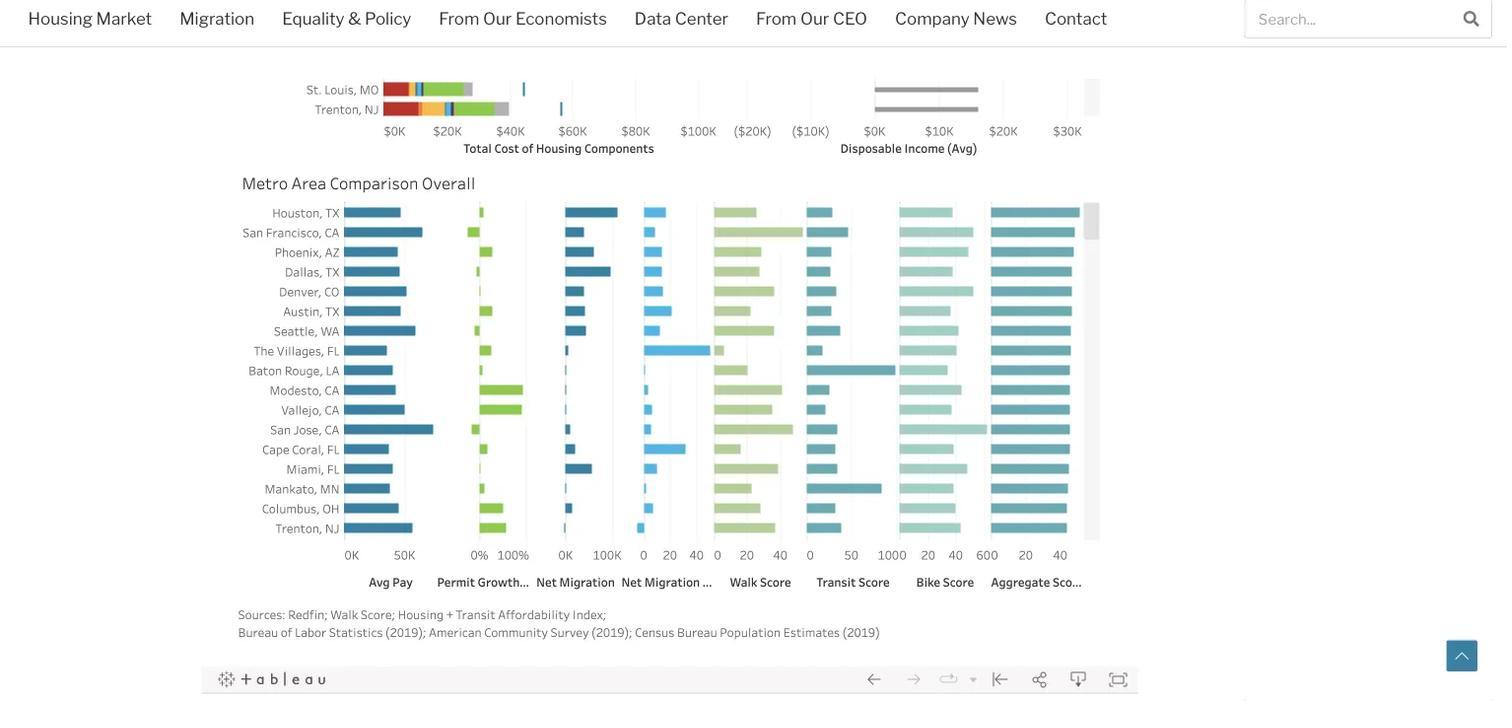Task type: vqa. For each thing, say whether or not it's contained in the screenshot.
Equality & Policy
yes



Task type: locate. For each thing, give the bounding box(es) containing it.
&
[[348, 8, 361, 29]]

equality & policy link
[[268, 0, 425, 41]]

2 from from the left
[[756, 8, 797, 29]]

search image
[[1464, 11, 1480, 26]]

news
[[974, 8, 1018, 29]]

data center
[[635, 8, 729, 29]]

from
[[439, 8, 480, 29], [756, 8, 797, 29]]

from for from our economists
[[439, 8, 480, 29]]

policy
[[365, 8, 411, 29]]

data
[[635, 8, 672, 29]]

None search field
[[1245, 0, 1493, 38]]

our
[[483, 8, 512, 29], [801, 8, 830, 29]]

2 our from the left
[[801, 8, 830, 29]]

migration
[[180, 8, 255, 29]]

our left the ceo
[[801, 8, 830, 29]]

1 from from the left
[[439, 8, 480, 29]]

1 our from the left
[[483, 8, 512, 29]]

from left the ceo
[[756, 8, 797, 29]]

1 horizontal spatial our
[[801, 8, 830, 29]]

0 horizontal spatial our
[[483, 8, 512, 29]]

from right policy
[[439, 8, 480, 29]]

economists
[[516, 8, 607, 29]]

1 horizontal spatial from
[[756, 8, 797, 29]]

0 horizontal spatial from
[[439, 8, 480, 29]]

equality & policy
[[282, 8, 411, 29]]

from our ceo link
[[743, 0, 881, 41]]

our left economists
[[483, 8, 512, 29]]

our for economists
[[483, 8, 512, 29]]



Task type: describe. For each thing, give the bounding box(es) containing it.
our for ceo
[[801, 8, 830, 29]]

from our economists
[[439, 8, 607, 29]]

company news
[[895, 8, 1018, 29]]

contact
[[1045, 8, 1108, 29]]

from our economists link
[[425, 0, 621, 41]]

housing market link
[[14, 0, 166, 41]]

company
[[895, 8, 970, 29]]

market
[[96, 8, 152, 29]]

contact link
[[1031, 0, 1121, 41]]

from for from our ceo
[[756, 8, 797, 29]]

from our ceo
[[756, 8, 868, 29]]

Search... search field
[[1246, 0, 1452, 37]]

equality
[[282, 8, 345, 29]]

center
[[675, 8, 729, 29]]

ceo
[[833, 8, 868, 29]]

housing
[[28, 8, 93, 29]]

data center link
[[621, 0, 743, 41]]

migration link
[[166, 0, 268, 41]]

housing market
[[28, 8, 152, 29]]

company news link
[[881, 0, 1031, 41]]



